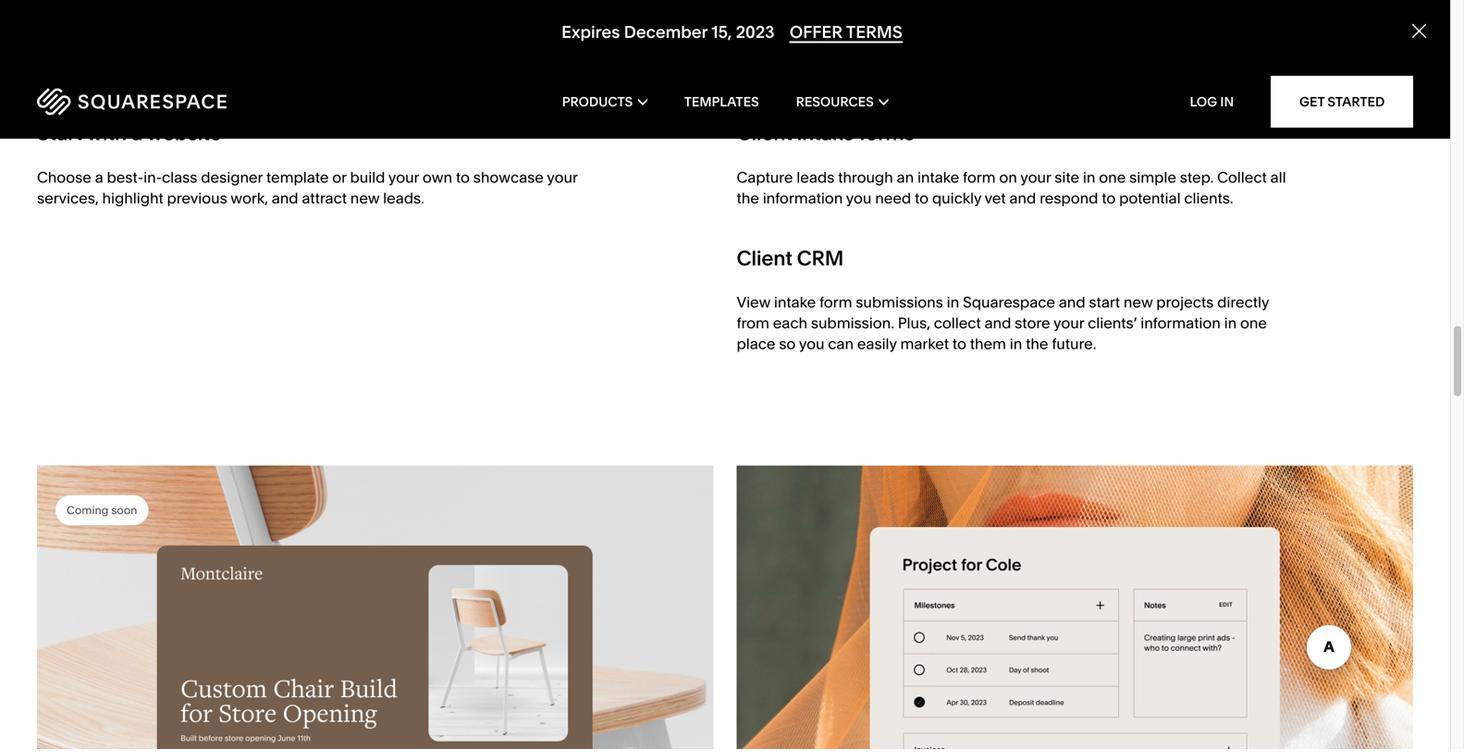 Task type: locate. For each thing, give the bounding box(es) containing it.
to down collect
[[952, 335, 966, 353]]

1 horizontal spatial new
[[1124, 293, 1153, 311]]

resources button
[[796, 65, 888, 139]]

with
[[883, 43, 950, 88], [87, 120, 127, 145]]

intake up quickly
[[917, 168, 959, 186]]

1 horizontal spatial leads
[[957, 43, 1045, 88]]

december
[[624, 22, 708, 42]]

one left the simple
[[1099, 168, 1126, 186]]

information
[[763, 189, 843, 207], [1141, 314, 1221, 332]]

view
[[737, 293, 770, 311]]

1 vertical spatial one
[[1240, 314, 1267, 332]]

in up collect
[[947, 293, 959, 311]]

0 vertical spatial you
[[846, 189, 872, 207]]

collect
[[1217, 168, 1267, 186]]

intake inside "capture leads through an intake form on your site in one simple step. collect all the information you need to quickly vet and respond to potential clients."
[[917, 168, 959, 186]]

to right own
[[456, 168, 470, 186]]

with down squarespace logo
[[87, 120, 127, 145]]

form up vet
[[963, 168, 996, 186]]

form inside "capture leads through an intake form on your site in one simple step. collect all the information you need to quickly vet and respond to potential clients."
[[963, 168, 996, 186]]

to right respond on the top
[[1102, 189, 1116, 207]]

with down terms
[[883, 43, 950, 88]]

the
[[737, 189, 759, 207], [1026, 335, 1048, 353]]

1 vertical spatial intake
[[917, 168, 959, 186]]

to inside the choose a best-in-class designer template or build your own to showcase your services, highlight previous work, and attract new leads.
[[456, 168, 470, 186]]

a custom branded summary of services, including project information and pricing, for potential client review. image
[[37, 466, 714, 749]]

resources
[[796, 94, 874, 110]]

0 horizontal spatial leads
[[797, 168, 834, 186]]

place
[[737, 335, 776, 353]]

the down the capture
[[737, 189, 759, 207]]

started
[[1328, 94, 1385, 110]]

1 horizontal spatial the
[[1026, 335, 1048, 353]]

1 client from the top
[[737, 120, 792, 145]]

leads
[[957, 43, 1045, 88], [797, 168, 834, 186]]

work,
[[231, 189, 268, 207]]

0 vertical spatial client
[[737, 120, 792, 145]]

your right showcase
[[547, 168, 578, 186]]

1 horizontal spatial you
[[846, 189, 872, 207]]

0 horizontal spatial with
[[87, 120, 127, 145]]

capture leads through an intake form on your site in one simple step. collect all the information you need to quickly vet and respond to potential clients.
[[737, 168, 1286, 207]]

crm
[[797, 245, 844, 270]]

template
[[266, 168, 329, 186]]

0 horizontal spatial the
[[737, 189, 759, 207]]

or
[[332, 168, 347, 186]]

a
[[131, 120, 143, 145], [95, 168, 103, 186]]

squarespace project dashboard highlights upcoming project milestones, important notes, and active invoices. image
[[737, 466, 1413, 749]]

start with a website
[[37, 120, 222, 145]]

1 vertical spatial leads
[[797, 168, 834, 186]]

a left best-
[[95, 168, 103, 186]]

in
[[1083, 168, 1096, 186], [947, 293, 959, 311], [1224, 314, 1237, 332], [1010, 335, 1022, 353]]

market
[[900, 335, 949, 353]]

website
[[147, 120, 222, 145]]

your up future.
[[1054, 314, 1084, 332]]

in-
[[143, 168, 162, 186]]

intake up each
[[774, 293, 816, 311]]

2 vertical spatial intake
[[774, 293, 816, 311]]

1 vertical spatial the
[[1026, 335, 1048, 353]]

you right so
[[799, 335, 825, 353]]

new up clients'
[[1124, 293, 1153, 311]]

and down the on
[[1009, 189, 1036, 207]]

to
[[456, 168, 470, 186], [915, 189, 929, 207], [1102, 189, 1116, 207], [952, 335, 966, 353]]

client up the view
[[737, 245, 792, 270]]

easily
[[857, 335, 897, 353]]

get started
[[1299, 94, 1385, 110]]

in right site
[[1083, 168, 1096, 186]]

you down through
[[846, 189, 872, 207]]

and left start at the right of page
[[1059, 293, 1085, 311]]

0 vertical spatial the
[[737, 189, 759, 207]]

0 vertical spatial form
[[963, 168, 996, 186]]

with for connect
[[883, 43, 950, 88]]

15,
[[712, 22, 732, 42]]

0 vertical spatial one
[[1099, 168, 1126, 186]]

attract
[[302, 189, 347, 207]]

form
[[963, 168, 996, 186], [819, 293, 852, 311]]

0 vertical spatial with
[[883, 43, 950, 88]]

you
[[846, 189, 872, 207], [799, 335, 825, 353]]

simple
[[1129, 168, 1176, 186]]

0 horizontal spatial new
[[350, 189, 380, 207]]

1 horizontal spatial a
[[131, 120, 143, 145]]

0 horizontal spatial a
[[95, 168, 103, 186]]

in down the directly
[[1224, 314, 1237, 332]]

2 client from the top
[[737, 245, 792, 270]]

and
[[272, 189, 298, 207], [1009, 189, 1036, 207], [1059, 293, 1085, 311], [985, 314, 1011, 332]]

and down template
[[272, 189, 298, 207]]

vet
[[985, 189, 1006, 207]]

0 horizontal spatial form
[[819, 293, 852, 311]]

site
[[1055, 168, 1079, 186]]

get
[[1299, 94, 1325, 110]]

1 vertical spatial new
[[1124, 293, 1153, 311]]

intake
[[797, 120, 855, 145], [917, 168, 959, 186], [774, 293, 816, 311]]

1 horizontal spatial with
[[883, 43, 950, 88]]

class
[[162, 168, 197, 186]]

highlight
[[102, 189, 163, 207]]

squarespace
[[963, 293, 1055, 311]]

0 vertical spatial a
[[131, 120, 143, 145]]

1 horizontal spatial form
[[963, 168, 996, 186]]

information inside view intake form submissions in squarespace and start new projects directly from each submission. plus, collect and store your clients' information in one place so you can easily market to them in the future.
[[1141, 314, 1221, 332]]

1 horizontal spatial information
[[1141, 314, 1221, 332]]

client up the capture
[[737, 120, 792, 145]]

intake for form
[[774, 293, 816, 311]]

your
[[183, 43, 254, 88], [388, 168, 419, 186], [547, 168, 578, 186], [1020, 168, 1051, 186], [1054, 314, 1084, 332]]

0 vertical spatial information
[[763, 189, 843, 207]]

1 vertical spatial with
[[87, 120, 127, 145]]

you inside view intake form submissions in squarespace and start new projects directly from each submission. plus, collect and store your clients' information in one place so you can easily market to them in the future.
[[799, 335, 825, 353]]

information down the projects
[[1141, 314, 1221, 332]]

through
[[838, 168, 893, 186]]

1 horizontal spatial one
[[1240, 314, 1267, 332]]

your inside "capture leads through an intake form on your site in one simple step. collect all the information you need to quickly vet and respond to potential clients."
[[1020, 168, 1051, 186]]

0 horizontal spatial one
[[1099, 168, 1126, 186]]

1 vertical spatial form
[[819, 293, 852, 311]]

0 vertical spatial new
[[350, 189, 380, 207]]

your right the on
[[1020, 168, 1051, 186]]

own
[[423, 168, 452, 186]]

a down squarespace logo
[[131, 120, 143, 145]]

intake inside view intake form submissions in squarespace and start new projects directly from each submission. plus, collect and store your clients' information in one place so you can easily market to them in the future.
[[774, 293, 816, 311]]

form up submission.
[[819, 293, 852, 311]]

1 vertical spatial information
[[1141, 314, 1221, 332]]

from
[[737, 314, 769, 332]]

0 horizontal spatial you
[[799, 335, 825, 353]]

client
[[737, 120, 792, 145], [737, 245, 792, 270]]

1 vertical spatial client
[[737, 245, 792, 270]]

and inside the choose a best-in-class designer template or build your own to showcase your services, highlight previous work, and attract new leads.
[[272, 189, 298, 207]]

potential
[[1119, 189, 1181, 207]]

one down the directly
[[1240, 314, 1267, 332]]

new
[[350, 189, 380, 207], [1124, 293, 1153, 311]]

connect
[[737, 43, 876, 88]]

squarespace logo link
[[37, 88, 312, 116]]

each
[[773, 314, 807, 332]]

new inside view intake form submissions in squarespace and start new projects directly from each submission. plus, collect and store your clients' information in one place so you can easily market to them in the future.
[[1124, 293, 1153, 311]]

1 vertical spatial you
[[799, 335, 825, 353]]

log             in link
[[1190, 94, 1234, 110]]

new down build
[[350, 189, 380, 207]]

information down the capture
[[763, 189, 843, 207]]

the down 'store'
[[1026, 335, 1048, 353]]

1 vertical spatial a
[[95, 168, 103, 186]]

collect
[[934, 314, 981, 332]]

your inside view intake form submissions in squarespace and start new projects directly from each submission. plus, collect and store your clients' information in one place so you can easily market to them in the future.
[[1054, 314, 1084, 332]]

0 vertical spatial intake
[[797, 120, 855, 145]]

0 horizontal spatial information
[[763, 189, 843, 207]]

one
[[1099, 168, 1126, 186], [1240, 314, 1267, 332]]

client for client crm
[[737, 245, 792, 270]]

intake down resources
[[797, 120, 855, 145]]



Task type: vqa. For each thing, say whether or not it's contained in the screenshot.
with
yes



Task type: describe. For each thing, give the bounding box(es) containing it.
plus,
[[898, 314, 930, 332]]

best-
[[107, 168, 143, 186]]

in inside "capture leads through an intake form on your site in one simple step. collect all the information you need to quickly vet and respond to potential clients."
[[1083, 168, 1096, 186]]

submission.
[[811, 314, 894, 332]]

future.
[[1052, 335, 1096, 353]]

new inside the choose a best-in-class designer template or build your own to showcase your services, highlight previous work, and attract new leads.
[[350, 189, 380, 207]]

previous
[[167, 189, 227, 207]]

2023
[[736, 22, 775, 42]]

client intake forms
[[737, 120, 914, 145]]

one inside "capture leads through an intake form on your site in one simple step. collect all the information you need to quickly vet and respond to potential clients."
[[1099, 168, 1126, 186]]

submissions
[[856, 293, 943, 311]]

services,
[[37, 189, 99, 207]]

capture
[[737, 168, 793, 186]]

the inside view intake form submissions in squarespace and start new projects directly from each submission. plus, collect and store your clients' information in one place so you can easily market to them in the future.
[[1026, 335, 1048, 353]]

information inside "capture leads through an intake form on your site in one simple step. collect all the information you need to quickly vet and respond to potential clients."
[[763, 189, 843, 207]]

and up them
[[985, 314, 1011, 332]]

products button
[[562, 65, 647, 139]]

form inside view intake form submissions in squarespace and start new projects directly from each submission. plus, collect and store your clients' information in one place so you can easily market to them in the future.
[[819, 293, 852, 311]]

intake for forms
[[797, 120, 855, 145]]

can
[[828, 335, 854, 353]]

designer
[[201, 168, 263, 186]]

in down 'store'
[[1010, 335, 1022, 353]]

all
[[1270, 168, 1286, 186]]

view intake form submissions in squarespace and start new projects directly from each submission. plus, collect and store your clients' information in one place so you can easily market to them in the future.
[[737, 293, 1269, 353]]

respond
[[1040, 189, 1098, 207]]

need
[[875, 189, 911, 207]]

clients.
[[1184, 189, 1233, 207]]

to right need
[[915, 189, 929, 207]]

one inside view intake form submissions in squarespace and start new projects directly from each submission. plus, collect and store your clients' information in one place so you can easily market to them in the future.
[[1240, 314, 1267, 332]]

0 vertical spatial leads
[[957, 43, 1045, 88]]

start
[[37, 120, 82, 145]]

start
[[1089, 293, 1120, 311]]

you inside "capture leads through an intake form on your site in one simple step. collect all the information you need to quickly vet and respond to potential clients."
[[846, 189, 872, 207]]

so
[[779, 335, 796, 353]]

promote
[[37, 43, 176, 88]]

promote your business
[[37, 43, 405, 88]]

to inside view intake form submissions in squarespace and start new projects directly from each submission. plus, collect and store your clients' information in one place so you can easily market to them in the future.
[[952, 335, 966, 353]]

offer
[[790, 22, 843, 42]]

showcase
[[473, 168, 544, 186]]

products
[[562, 94, 633, 110]]

offer terms
[[790, 22, 903, 42]]

offer terms link
[[790, 22, 903, 43]]

store
[[1015, 314, 1050, 332]]

log             in
[[1190, 94, 1234, 110]]

coming
[[67, 504, 109, 517]]

forms
[[859, 120, 914, 145]]

with for start
[[87, 120, 127, 145]]

on
[[999, 168, 1017, 186]]

and inside "capture leads through an intake form on your site in one simple step. collect all the information you need to quickly vet and respond to potential clients."
[[1009, 189, 1036, 207]]

step.
[[1180, 168, 1214, 186]]

expires
[[562, 22, 620, 42]]

an
[[897, 168, 914, 186]]

client for client intake forms
[[737, 120, 792, 145]]

them
[[970, 335, 1006, 353]]

leads inside "capture leads through an intake form on your site in one simple step. collect all the information you need to quickly vet and respond to potential clients."
[[797, 168, 834, 186]]

directly
[[1217, 293, 1269, 311]]

templates
[[684, 94, 759, 110]]

connect with leads
[[737, 43, 1045, 88]]

leads.
[[383, 189, 424, 207]]

coming soon
[[67, 504, 137, 517]]

choose
[[37, 168, 91, 186]]

your up website
[[183, 43, 254, 88]]

business
[[261, 43, 405, 88]]

quickly
[[932, 189, 981, 207]]

expires december 15, 2023
[[562, 22, 775, 42]]

the inside "capture leads through an intake form on your site in one simple step. collect all the information you need to quickly vet and respond to potential clients."
[[737, 189, 759, 207]]

choose a best-in-class designer template or build your own to showcase your services, highlight previous work, and attract new leads.
[[37, 168, 578, 207]]

clients'
[[1088, 314, 1137, 332]]

get started link
[[1271, 76, 1413, 128]]

a inside the choose a best-in-class designer template or build your own to showcase your services, highlight previous work, and attract new leads.
[[95, 168, 103, 186]]

soon
[[111, 504, 137, 517]]

terms
[[846, 22, 903, 42]]

templates link
[[684, 65, 759, 139]]

your up leads.
[[388, 168, 419, 186]]

in
[[1220, 94, 1234, 110]]

projects
[[1156, 293, 1214, 311]]

log
[[1190, 94, 1217, 110]]

squarespace logo image
[[37, 88, 227, 116]]

client crm
[[737, 245, 844, 270]]

build
[[350, 168, 385, 186]]



